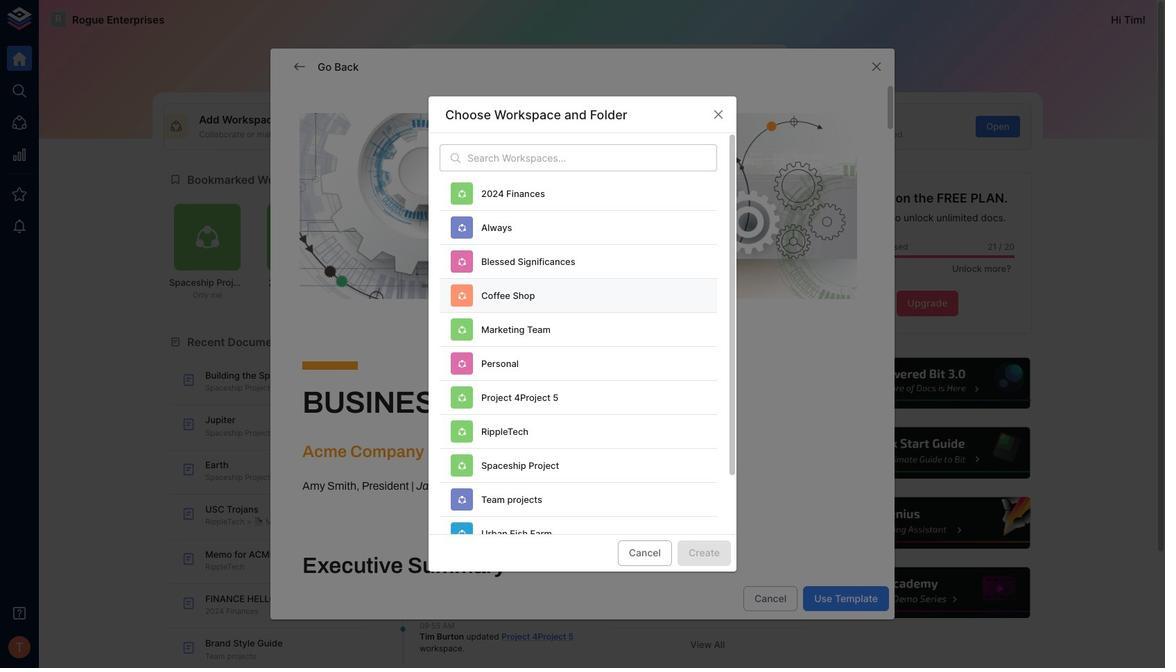 Task type: locate. For each thing, give the bounding box(es) containing it.
dialog
[[271, 49, 895, 668], [429, 97, 737, 591]]

help image
[[824, 356, 1033, 411], [824, 426, 1033, 481], [824, 496, 1033, 551], [824, 566, 1033, 621]]



Task type: describe. For each thing, give the bounding box(es) containing it.
3 help image from the top
[[824, 496, 1033, 551]]

Search Workspaces... text field
[[468, 145, 718, 172]]

4 help image from the top
[[824, 566, 1033, 621]]

2 help image from the top
[[824, 426, 1033, 481]]

1 help image from the top
[[824, 356, 1033, 411]]



Task type: vqa. For each thing, say whether or not it's contained in the screenshot.
dialog
yes



